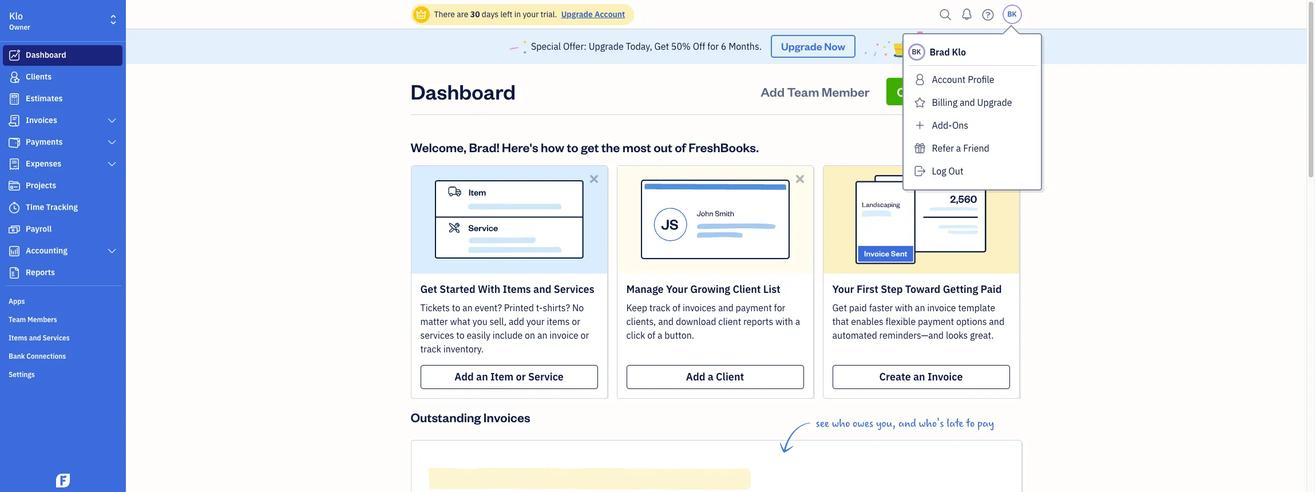 Task type: describe. For each thing, give the bounding box(es) containing it.
welcome, brad! here's how to get the most out of freshbooks.
[[411, 139, 759, 155]]

enables
[[851, 316, 884, 327]]

2 your from the left
[[833, 283, 854, 296]]

dismiss image
[[588, 172, 601, 185]]

chevron large down image
[[107, 247, 117, 256]]

invoice image
[[7, 115, 21, 126]]

to up what at left
[[452, 302, 460, 313]]

refer a friend
[[932, 143, 990, 154]]

and inside button
[[960, 97, 975, 108]]

add for add team member
[[761, 83, 785, 99]]

0 vertical spatial client
[[733, 283, 761, 296]]

invoices link
[[3, 110, 122, 131]]

refer a friend link
[[908, 139, 1036, 157]]

upgrade right 'offer:'
[[589, 41, 624, 52]]

reports
[[26, 267, 55, 278]]

billing
[[932, 97, 958, 108]]

upgrade now link
[[771, 35, 856, 58]]

add an item or service
[[455, 370, 564, 383]]

printed
[[504, 302, 534, 313]]

faster
[[869, 302, 893, 313]]

crown image
[[415, 8, 427, 20]]

notifications image
[[958, 3, 976, 26]]

what
[[450, 316, 470, 327]]

outstanding
[[411, 409, 481, 425]]

klo owner
[[9, 10, 30, 31]]

upgrade inside button
[[977, 97, 1012, 108]]

create for create an invoice
[[879, 370, 911, 383]]

1 vertical spatial or
[[581, 330, 589, 341]]

get for get paid faster with an invoice template that enables flexible payment options and automated reminders—and looks great.
[[833, 302, 847, 313]]

out
[[949, 165, 964, 177]]

items and services
[[9, 334, 70, 342]]

track inside tickets to an event? printed t-shirts? no matter what you sell, add your items or services to easily include on an invoice or track inventory.
[[420, 343, 441, 355]]

you,
[[876, 417, 896, 430]]

there are 30 days left in your trial. upgrade account
[[434, 9, 625, 19]]

reports link
[[3, 263, 122, 283]]

settings
[[9, 370, 35, 379]]

report image
[[7, 267, 21, 279]]

create an invoice
[[879, 370, 963, 383]]

payroll
[[26, 224, 52, 234]]

a down keep track of invoices and payment for clients, and download client reports with a click of a button. at the bottom of the page
[[708, 370, 714, 383]]

sell,
[[490, 316, 507, 327]]

matter
[[420, 316, 448, 327]]

team inside main element
[[9, 315, 26, 324]]

paid
[[981, 283, 1002, 296]]

are
[[457, 9, 468, 19]]

payment image
[[7, 137, 21, 148]]

project image
[[7, 180, 21, 192]]

services inside "link"
[[43, 334, 70, 342]]

with inside get paid faster with an invoice template that enables flexible payment options and automated reminders—and looks great.
[[895, 302, 913, 313]]

months.
[[729, 41, 762, 52]]

50%
[[671, 41, 691, 52]]

brad klo
[[930, 46, 966, 58]]

billing and upgrade image
[[913, 93, 928, 112]]

0 vertical spatial services
[[554, 283, 594, 296]]

projects link
[[3, 176, 122, 196]]

a right reports
[[795, 316, 800, 327]]

members
[[28, 315, 57, 324]]

chevron large down image for payments
[[107, 138, 117, 147]]

an right "on"
[[537, 330, 547, 341]]

days
[[482, 9, 499, 19]]

6
[[721, 41, 727, 52]]

apps
[[9, 297, 25, 306]]

freshbooks.
[[689, 139, 759, 155]]

step
[[881, 283, 903, 296]]

offer:
[[563, 41, 587, 52]]

with
[[478, 283, 500, 296]]

log out image
[[913, 162, 928, 180]]

today,
[[626, 41, 652, 52]]

started
[[440, 283, 475, 296]]

you
[[473, 316, 488, 327]]

how
[[541, 139, 564, 155]]

payments
[[26, 137, 63, 147]]

ons
[[952, 120, 969, 131]]

payments link
[[3, 132, 122, 153]]

time tracking link
[[3, 197, 122, 218]]

for inside keep track of invoices and payment for clients, and download client reports with a click of a button.
[[774, 302, 786, 313]]

bank connections
[[9, 352, 66, 361]]

expenses
[[26, 159, 61, 169]]

to down what at left
[[456, 330, 465, 341]]

payment inside get paid faster with an invoice template that enables flexible payment options and automated reminders—and looks great.
[[918, 316, 954, 327]]

chevron large down image for expenses
[[107, 160, 117, 169]]

inventory.
[[443, 343, 484, 355]]

friend
[[963, 143, 990, 154]]

billing and upgrade button
[[908, 93, 1036, 112]]

get
[[581, 139, 599, 155]]

dismiss image for your first step toward getting paid
[[1000, 172, 1013, 185]]

items
[[547, 316, 570, 327]]

1 horizontal spatial dashboard
[[411, 78, 516, 105]]

tracking
[[46, 202, 78, 212]]

bank connections link
[[3, 347, 122, 365]]

chevron large down image for invoices
[[107, 116, 117, 125]]

estimates
[[26, 93, 63, 104]]

main element
[[0, 0, 155, 492]]

shirts?
[[543, 302, 570, 313]]

search image
[[937, 6, 955, 23]]

an left invoice
[[913, 370, 925, 383]]

t-
[[536, 302, 543, 313]]

create for create new …
[[897, 83, 936, 99]]

add a client
[[686, 370, 744, 383]]

timer image
[[7, 202, 21, 213]]

on
[[525, 330, 535, 341]]

1 horizontal spatial items
[[503, 283, 531, 296]]

brad!
[[469, 139, 500, 155]]

create an invoice link
[[833, 365, 1010, 389]]

an inside get paid faster with an invoice template that enables flexible payment options and automated reminders—and looks great.
[[915, 302, 925, 313]]

refer a friend image
[[913, 139, 928, 157]]

button.
[[665, 330, 694, 341]]

log out
[[932, 165, 964, 177]]

0 vertical spatial or
[[572, 316, 580, 327]]

to left get
[[567, 139, 578, 155]]

flexible
[[886, 316, 916, 327]]

there
[[434, 9, 455, 19]]

refer
[[932, 143, 954, 154]]

or inside add an item or service link
[[516, 370, 526, 383]]

manage
[[626, 283, 664, 296]]

projects
[[26, 180, 56, 191]]

outstanding invoices
[[411, 409, 530, 425]]

bk button
[[1003, 5, 1022, 24]]

automated
[[833, 330, 877, 341]]

great.
[[970, 330, 994, 341]]

account inside "account profile" link
[[932, 74, 966, 85]]

paid
[[849, 302, 867, 313]]

0 vertical spatial of
[[675, 139, 686, 155]]

upgrade right trial.
[[561, 9, 593, 19]]

freshbooks image
[[54, 474, 72, 488]]

invoices
[[683, 302, 716, 313]]

clients,
[[626, 316, 656, 327]]

and inside "link"
[[29, 334, 41, 342]]

0 vertical spatial for
[[708, 41, 719, 52]]

1 vertical spatial client
[[716, 370, 744, 383]]

add team member button
[[750, 78, 880, 105]]

account profile
[[932, 74, 995, 85]]

0 vertical spatial account
[[595, 9, 625, 19]]

team inside button
[[787, 83, 819, 99]]

1 horizontal spatial klo
[[952, 46, 966, 58]]

your inside tickets to an event? printed t-shirts? no matter what you sell, add your items or services to easily include on an invoice or track inventory.
[[527, 316, 545, 327]]

invoices inside main element
[[26, 115, 57, 125]]

see who owes you, and who's late to pay
[[816, 417, 994, 430]]

client
[[719, 316, 741, 327]]



Task type: vqa. For each thing, say whether or not it's contained in the screenshot.


Task type: locate. For each thing, give the bounding box(es) containing it.
create
[[897, 83, 936, 99], [879, 370, 911, 383]]

1 horizontal spatial get
[[655, 41, 669, 52]]

1 horizontal spatial team
[[787, 83, 819, 99]]

keep
[[626, 302, 647, 313]]

0 horizontal spatial get
[[420, 283, 437, 296]]

account
[[595, 9, 625, 19], [932, 74, 966, 85]]

0 horizontal spatial services
[[43, 334, 70, 342]]

1 horizontal spatial with
[[895, 302, 913, 313]]

0 vertical spatial invoices
[[26, 115, 57, 125]]

create inside dropdown button
[[897, 83, 936, 99]]

team members
[[9, 315, 57, 324]]

an left item
[[476, 370, 488, 383]]

1 horizontal spatial payment
[[918, 316, 954, 327]]

1 vertical spatial create
[[879, 370, 911, 383]]

track down services
[[420, 343, 441, 355]]

1 horizontal spatial invoice
[[927, 302, 956, 313]]

settings link
[[3, 366, 122, 383]]

0 vertical spatial track
[[650, 302, 670, 313]]

0 horizontal spatial bk
[[912, 48, 921, 56]]

with inside keep track of invoices and payment for clients, and download client reports with a click of a button.
[[776, 316, 793, 327]]

new
[[939, 83, 964, 99]]

1 vertical spatial klo
[[952, 46, 966, 58]]

looks
[[946, 330, 968, 341]]

toward
[[905, 283, 941, 296]]

1 horizontal spatial your
[[833, 283, 854, 296]]

0 horizontal spatial track
[[420, 343, 441, 355]]

1 horizontal spatial track
[[650, 302, 670, 313]]

a left button.
[[658, 330, 663, 341]]

0 horizontal spatial with
[[776, 316, 793, 327]]

an
[[463, 302, 473, 313], [915, 302, 925, 313], [537, 330, 547, 341], [476, 370, 488, 383], [913, 370, 925, 383]]

upgrade down 'profile' at the right of page
[[977, 97, 1012, 108]]

0 vertical spatial payment
[[736, 302, 772, 313]]

1 horizontal spatial add
[[686, 370, 705, 383]]

get up 'that'
[[833, 302, 847, 313]]

your down t-
[[527, 316, 545, 327]]

accounting
[[26, 246, 68, 256]]

1 vertical spatial payment
[[918, 316, 954, 327]]

now
[[824, 40, 845, 53]]

2 chevron large down image from the top
[[107, 138, 117, 147]]

team left 'member'
[[787, 83, 819, 99]]

dismiss image
[[794, 172, 807, 185], [1000, 172, 1013, 185]]

invoices down add an item or service link
[[484, 409, 530, 425]]

add-ons link
[[908, 116, 1036, 135]]

create new … button
[[887, 78, 1022, 105]]

reminders—and
[[879, 330, 944, 341]]

0 vertical spatial dashboard
[[26, 50, 66, 60]]

add a client link
[[626, 365, 804, 389]]

items
[[503, 283, 531, 296], [9, 334, 27, 342]]

here's
[[502, 139, 538, 155]]

0 vertical spatial bk
[[1008, 10, 1017, 18]]

reports
[[744, 316, 773, 327]]

1 vertical spatial with
[[776, 316, 793, 327]]

1 horizontal spatial bk
[[1008, 10, 1017, 18]]

clients link
[[3, 67, 122, 88]]

apps link
[[3, 292, 122, 310]]

of left invoices
[[673, 302, 681, 313]]

1 your from the left
[[666, 283, 688, 296]]

2 vertical spatial get
[[833, 302, 847, 313]]

estimates link
[[3, 89, 122, 109]]

for left 6 at right top
[[708, 41, 719, 52]]

klo inside the 'klo owner'
[[9, 10, 23, 22]]

and inside get paid faster with an invoice template that enables flexible payment options and automated reminders—and looks great.
[[989, 316, 1005, 327]]

items up printed
[[503, 283, 531, 296]]

log out button
[[908, 162, 1036, 180]]

0 horizontal spatial klo
[[9, 10, 23, 22]]

items up bank at the left
[[9, 334, 27, 342]]

out
[[654, 139, 672, 155]]

include
[[493, 330, 523, 341]]

add down button.
[[686, 370, 705, 383]]

keep track of invoices and payment for clients, and download client reports with a click of a button.
[[626, 302, 800, 341]]

in
[[514, 9, 521, 19]]

services up no
[[554, 283, 594, 296]]

1 vertical spatial bk
[[912, 48, 921, 56]]

team
[[787, 83, 819, 99], [9, 315, 26, 324]]

1 vertical spatial invoice
[[550, 330, 578, 341]]

the
[[602, 139, 620, 155]]

invoice
[[928, 370, 963, 383]]

invoice inside tickets to an event? printed t-shirts? no matter what you sell, add your items or services to easily include on an invoice or track inventory.
[[550, 330, 578, 341]]

1 vertical spatial invoices
[[484, 409, 530, 425]]

upgrade now
[[781, 40, 845, 53]]

estimate image
[[7, 93, 21, 105]]

1 horizontal spatial account
[[932, 74, 966, 85]]

chevron large down image down payments link
[[107, 160, 117, 169]]

of right "click" at bottom left
[[647, 330, 655, 341]]

bk left brad
[[912, 48, 921, 56]]

add inside button
[[761, 83, 785, 99]]

your up paid
[[833, 283, 854, 296]]

chevron large down image down invoices link at the left top of page
[[107, 138, 117, 147]]

0 vertical spatial items
[[503, 283, 531, 296]]

dashboard image
[[7, 50, 21, 61]]

first
[[857, 283, 879, 296]]

account profile link
[[908, 70, 1036, 89]]

expenses link
[[3, 154, 122, 175]]

chevron large down image up payments link
[[107, 116, 117, 125]]

get left '50%'
[[655, 41, 669, 52]]

bank
[[9, 352, 25, 361]]

klo up owner at the left top of the page
[[9, 10, 23, 22]]

upgrade
[[561, 9, 593, 19], [781, 40, 822, 53], [589, 41, 624, 52], [977, 97, 1012, 108]]

download
[[676, 316, 716, 327]]

upgrade inside 'link'
[[781, 40, 822, 53]]

for down list
[[774, 302, 786, 313]]

a right refer
[[956, 143, 961, 154]]

items inside "link"
[[9, 334, 27, 342]]

1 vertical spatial dashboard
[[411, 78, 516, 105]]

1 vertical spatial for
[[774, 302, 786, 313]]

add
[[509, 316, 524, 327]]

your up invoices
[[666, 283, 688, 296]]

2 vertical spatial chevron large down image
[[107, 160, 117, 169]]

1 vertical spatial get
[[420, 283, 437, 296]]

0 vertical spatial get
[[655, 41, 669, 52]]

add-ons
[[932, 120, 969, 131]]

client
[[733, 283, 761, 296], [716, 370, 744, 383]]

track inside keep track of invoices and payment for clients, and download client reports with a click of a button.
[[650, 302, 670, 313]]

options
[[956, 316, 987, 327]]

1 dismiss image from the left
[[794, 172, 807, 185]]

0 horizontal spatial dashboard
[[26, 50, 66, 60]]

1 chevron large down image from the top
[[107, 116, 117, 125]]

0 horizontal spatial dismiss image
[[794, 172, 807, 185]]

3 chevron large down image from the top
[[107, 160, 117, 169]]

most
[[623, 139, 651, 155]]

0 horizontal spatial your
[[666, 283, 688, 296]]

1 vertical spatial track
[[420, 343, 441, 355]]

items and services link
[[3, 329, 122, 346]]

item
[[491, 370, 514, 383]]

of
[[675, 139, 686, 155], [673, 302, 681, 313], [647, 330, 655, 341]]

or
[[572, 316, 580, 327], [581, 330, 589, 341], [516, 370, 526, 383]]

0 horizontal spatial account
[[595, 9, 625, 19]]

bk right go to help image
[[1008, 10, 1017, 18]]

2 dismiss image from the left
[[1000, 172, 1013, 185]]

event?
[[475, 302, 502, 313]]

with
[[895, 302, 913, 313], [776, 316, 793, 327]]

dismiss image for manage your growing client list
[[794, 172, 807, 185]]

2 horizontal spatial add
[[761, 83, 785, 99]]

invoices up payments
[[26, 115, 57, 125]]

bk inside dropdown button
[[1008, 10, 1017, 18]]

an up what at left
[[463, 302, 473, 313]]

money image
[[7, 224, 21, 235]]

1 vertical spatial services
[[43, 334, 70, 342]]

see
[[816, 417, 829, 430]]

late
[[947, 417, 964, 430]]

0 horizontal spatial team
[[9, 315, 26, 324]]

add ons image
[[913, 116, 928, 135]]

easily
[[467, 330, 490, 341]]

upgrade account link
[[559, 9, 625, 19]]

with up flexible
[[895, 302, 913, 313]]

growing
[[690, 283, 730, 296]]

special offer: upgrade today, get 50% off for 6 months.
[[531, 41, 762, 52]]

go to help image
[[979, 6, 997, 23]]

0 vertical spatial klo
[[9, 10, 23, 22]]

invoice down toward
[[927, 302, 956, 313]]

time
[[26, 202, 44, 212]]

of right out
[[675, 139, 686, 155]]

client image
[[7, 72, 21, 83]]

chart image
[[7, 246, 21, 257]]

manage your growing client list
[[626, 283, 781, 296]]

team down apps
[[9, 315, 26, 324]]

invoice inside get paid faster with an invoice template that enables flexible payment options and automated reminders—and looks great.
[[927, 302, 956, 313]]

client left list
[[733, 283, 761, 296]]

2 vertical spatial of
[[647, 330, 655, 341]]

invoice
[[927, 302, 956, 313], [550, 330, 578, 341]]

0 vertical spatial chevron large down image
[[107, 116, 117, 125]]

1 vertical spatial of
[[673, 302, 681, 313]]

get for get started with items and services
[[420, 283, 437, 296]]

invoice down items
[[550, 330, 578, 341]]

1 horizontal spatial dismiss image
[[1000, 172, 1013, 185]]

off
[[693, 41, 705, 52]]

log
[[932, 165, 947, 177]]

1 horizontal spatial services
[[554, 283, 594, 296]]

0 horizontal spatial items
[[9, 334, 27, 342]]

add for add a client
[[686, 370, 705, 383]]

add
[[761, 83, 785, 99], [455, 370, 474, 383], [686, 370, 705, 383]]

track right the keep
[[650, 302, 670, 313]]

0 horizontal spatial payment
[[736, 302, 772, 313]]

your right in
[[523, 9, 539, 19]]

pay
[[978, 417, 994, 430]]

dashboard inside main element
[[26, 50, 66, 60]]

2 vertical spatial or
[[516, 370, 526, 383]]

click
[[626, 330, 645, 341]]

0 horizontal spatial invoice
[[550, 330, 578, 341]]

to
[[567, 139, 578, 155], [452, 302, 460, 313], [456, 330, 465, 341], [966, 417, 975, 430]]

0 horizontal spatial add
[[455, 370, 474, 383]]

member
[[822, 83, 870, 99]]

payment up looks in the right of the page
[[918, 316, 954, 327]]

1 vertical spatial account
[[932, 74, 966, 85]]

1 horizontal spatial for
[[774, 302, 786, 313]]

upgrade left "now"
[[781, 40, 822, 53]]

1 vertical spatial your
[[527, 316, 545, 327]]

create down reminders—and
[[879, 370, 911, 383]]

with right reports
[[776, 316, 793, 327]]

1 horizontal spatial invoices
[[484, 409, 530, 425]]

your first step toward getting paid
[[833, 283, 1002, 296]]

services up bank connections link
[[43, 334, 70, 342]]

1 vertical spatial items
[[9, 334, 27, 342]]

0 vertical spatial team
[[787, 83, 819, 99]]

template
[[958, 302, 995, 313]]

1 vertical spatial chevron large down image
[[107, 138, 117, 147]]

get started with items and services
[[420, 283, 594, 296]]

chevron large down image
[[107, 116, 117, 125], [107, 138, 117, 147], [107, 160, 117, 169]]

get up tickets
[[420, 283, 437, 296]]

client down client
[[716, 370, 744, 383]]

0 vertical spatial your
[[523, 9, 539, 19]]

1 vertical spatial team
[[9, 315, 26, 324]]

payment up reports
[[736, 302, 772, 313]]

expense image
[[7, 159, 21, 170]]

time tracking
[[26, 202, 78, 212]]

0 vertical spatial with
[[895, 302, 913, 313]]

payment inside keep track of invoices and payment for clients, and download client reports with a click of a button.
[[736, 302, 772, 313]]

team members link
[[3, 311, 122, 328]]

2 horizontal spatial get
[[833, 302, 847, 313]]

add for add an item or service
[[455, 370, 474, 383]]

create up add ons icon
[[897, 83, 936, 99]]

add down months. at right top
[[761, 83, 785, 99]]

get inside get paid faster with an invoice template that enables flexible payment options and automated reminders—and looks great.
[[833, 302, 847, 313]]

tickets to an event? printed t-shirts? no matter what you sell, add your items or services to easily include on an invoice or track inventory.
[[420, 302, 589, 355]]

klo right brad
[[952, 46, 966, 58]]

0 horizontal spatial invoices
[[26, 115, 57, 125]]

account profile image
[[913, 70, 928, 89]]

an down toward
[[915, 302, 925, 313]]

add down inventory.
[[455, 370, 474, 383]]

0 vertical spatial invoice
[[927, 302, 956, 313]]

owes
[[853, 417, 874, 430]]

connections
[[26, 352, 66, 361]]

0 horizontal spatial for
[[708, 41, 719, 52]]

create new …
[[897, 83, 974, 99]]

0 vertical spatial create
[[897, 83, 936, 99]]

to left pay
[[966, 417, 975, 430]]

and
[[960, 97, 975, 108], [534, 283, 552, 296], [718, 302, 734, 313], [658, 316, 674, 327], [989, 316, 1005, 327], [29, 334, 41, 342], [899, 417, 916, 430]]

special
[[531, 41, 561, 52]]



